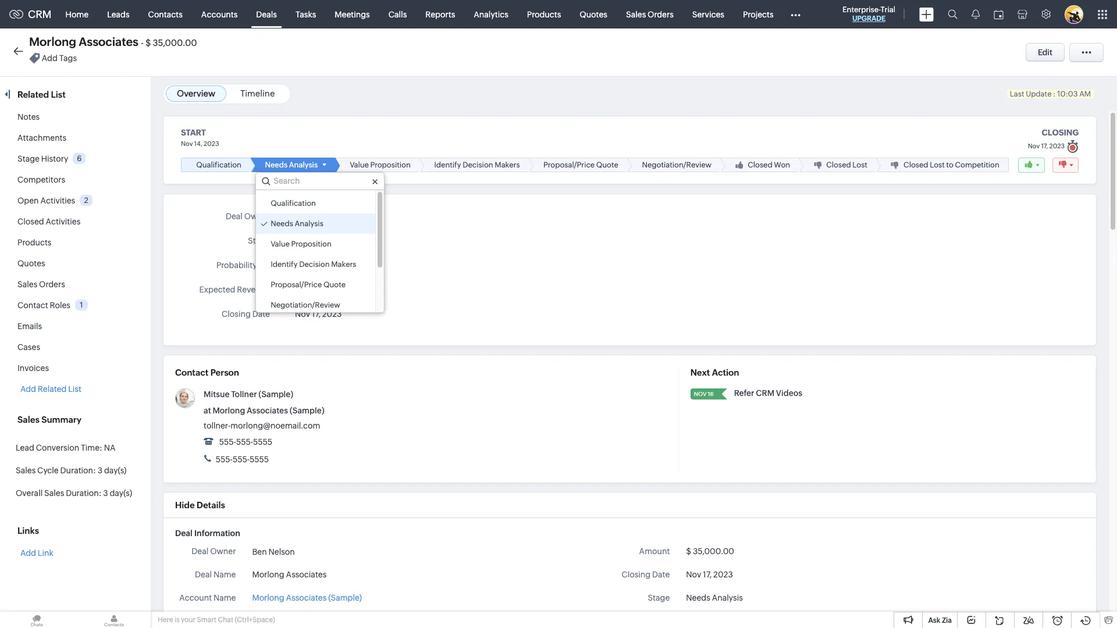 Task type: vqa. For each thing, say whether or not it's contained in the screenshot.
the bottom Makers
yes



Task type: describe. For each thing, give the bounding box(es) containing it.
1 vertical spatial qualification
[[271, 199, 316, 208]]

0 horizontal spatial decision
[[299, 260, 330, 269]]

edit
[[1038, 48, 1053, 57]]

closed activities link
[[17, 217, 81, 226]]

0 horizontal spatial date
[[252, 310, 270, 319]]

add for add link
[[20, 549, 36, 558]]

probability
[[216, 261, 257, 270]]

morlong for morlong associates (sample)
[[252, 594, 284, 603]]

deal down hide
[[175, 529, 193, 539]]

nov inside start nov 14, 2023
[[181, 140, 193, 147]]

1 horizontal spatial 17,
[[703, 571, 712, 580]]

tollner-morlong@noemail.com
[[204, 422, 320, 431]]

1 vertical spatial 555-555-5555
[[214, 455, 269, 465]]

nov 16
[[694, 391, 714, 398]]

is
[[175, 616, 180, 625]]

1 horizontal spatial date
[[653, 571, 670, 580]]

1 horizontal spatial products
[[527, 10, 561, 19]]

cases link
[[17, 343, 40, 352]]

create menu image
[[920, 7, 934, 21]]

leads
[[107, 10, 130, 19]]

1 horizontal spatial nov 17, 2023
[[687, 571, 733, 580]]

attachments link
[[17, 133, 66, 143]]

link
[[38, 549, 53, 558]]

1 vertical spatial value
[[271, 240, 290, 249]]

person
[[211, 368, 239, 378]]

0 vertical spatial orders
[[648, 10, 674, 19]]

0 vertical spatial 5555
[[253, 438, 272, 447]]

services link
[[683, 0, 734, 28]]

0 vertical spatial nov 17, 2023
[[295, 310, 342, 319]]

analysis up 20
[[295, 220, 324, 228]]

1 vertical spatial products
[[17, 238, 52, 247]]

1
[[80, 301, 83, 310]]

1 vertical spatial quotes link
[[17, 259, 45, 268]]

3 for overall sales duration:
[[103, 489, 108, 498]]

0 horizontal spatial 17,
[[312, 310, 321, 319]]

0 horizontal spatial proposal/price
[[271, 281, 322, 289]]

nelson for associates
[[269, 548, 295, 557]]

services
[[693, 10, 725, 19]]

0 vertical spatial quotes
[[580, 10, 608, 19]]

0 vertical spatial closing date
[[222, 310, 270, 319]]

deal name
[[195, 571, 236, 580]]

related list
[[17, 90, 68, 100]]

lost for closed lost to competition
[[930, 161, 945, 169]]

stage history link
[[17, 154, 68, 164]]

0 horizontal spatial proposition
[[291, 240, 332, 249]]

contacts image
[[77, 612, 151, 629]]

0 horizontal spatial quotes
[[17, 259, 45, 268]]

1 horizontal spatial crm
[[756, 389, 775, 398]]

emails
[[17, 322, 42, 331]]

0 horizontal spatial qualification
[[196, 161, 242, 169]]

chats image
[[0, 612, 73, 629]]

ben nelson for morlong
[[252, 548, 295, 557]]

1 horizontal spatial value
[[350, 161, 369, 169]]

ask zia
[[929, 617, 952, 625]]

0 vertical spatial products link
[[518, 0, 571, 28]]

name for deal name
[[214, 571, 236, 580]]

contact for contact roles
[[17, 301, 48, 310]]

competition
[[956, 161, 1000, 169]]

1 vertical spatial list
[[68, 385, 81, 394]]

(sample) for associates
[[328, 594, 362, 603]]

0 vertical spatial value proposition
[[350, 161, 411, 169]]

0 vertical spatial related
[[17, 90, 49, 100]]

nov down $  7,000.00
[[295, 310, 310, 319]]

cases
[[17, 343, 40, 352]]

analytics link
[[465, 0, 518, 28]]

3 for sales cycle duration:
[[98, 466, 102, 476]]

to
[[947, 161, 954, 169]]

ben for needs
[[295, 213, 310, 222]]

projects link
[[734, 0, 783, 28]]

1 horizontal spatial closing date
[[622, 571, 670, 580]]

videos
[[776, 389, 803, 398]]

last
[[1010, 90, 1025, 98]]

morlong up tollner-
[[213, 406, 245, 416]]

0 horizontal spatial closing
[[222, 310, 251, 319]]

needs down search text field
[[271, 220, 293, 228]]

tollner-
[[204, 422, 231, 431]]

-
[[141, 38, 144, 48]]

timeline
[[240, 88, 275, 98]]

mitsue
[[204, 390, 230, 399]]

1 vertical spatial (sample)
[[290, 406, 325, 416]]

2
[[84, 196, 88, 205]]

day(s) for sales cycle duration: 3 day(s)
[[104, 466, 127, 476]]

associates for morlong associates - $ 35,000.00
[[79, 35, 139, 48]]

open
[[17, 196, 39, 205]]

1 vertical spatial value proposition
[[271, 240, 332, 249]]

1 horizontal spatial proposal/price quote
[[544, 161, 619, 169]]

next
[[691, 368, 710, 378]]

update
[[1026, 90, 1052, 98]]

hide details link
[[175, 501, 225, 511]]

1 vertical spatial proposal/price quote
[[271, 281, 346, 289]]

analysis up the "7,000.00"
[[321, 236, 352, 246]]

1 vertical spatial related
[[38, 385, 67, 394]]

nov left 16
[[694, 391, 707, 398]]

16
[[708, 391, 714, 398]]

20
[[295, 261, 305, 270]]

morlong for morlong associates
[[252, 571, 284, 580]]

deal down deal information on the left of the page
[[192, 547, 209, 557]]

account name
[[179, 594, 236, 603]]

crm link
[[9, 8, 52, 20]]

edit button
[[1026, 43, 1065, 62]]

home
[[66, 10, 89, 19]]

na
[[104, 444, 116, 453]]

add tags
[[42, 54, 77, 63]]

2023 down $  35,000.00
[[714, 571, 733, 580]]

type
[[218, 617, 236, 626]]

(ctrl+space)
[[235, 616, 275, 625]]

create menu element
[[913, 0, 941, 28]]

morlong associates (sample) link for account name
[[252, 593, 362, 605]]

0 vertical spatial sales orders link
[[617, 0, 683, 28]]

closed for closed lost
[[827, 161, 851, 169]]

0 vertical spatial identify
[[434, 161, 461, 169]]

0 vertical spatial crm
[[28, 8, 52, 20]]

account
[[179, 594, 212, 603]]

overall
[[16, 489, 43, 498]]

2023 down the "7,000.00"
[[322, 310, 342, 319]]

associates for morlong associates
[[286, 571, 327, 580]]

reports
[[426, 10, 455, 19]]

0 vertical spatial proposition
[[371, 161, 411, 169]]

1 vertical spatial makers
[[331, 260, 357, 269]]

won
[[774, 161, 791, 169]]

stage history
[[17, 154, 68, 164]]

upgrade
[[853, 15, 886, 23]]

1 vertical spatial 35,000.00
[[693, 547, 735, 557]]

tasks link
[[286, 0, 326, 28]]

zia
[[942, 617, 952, 625]]

$  35,000.00
[[687, 547, 735, 557]]

overview
[[177, 88, 215, 98]]

name for account name
[[214, 594, 236, 603]]

expected
[[199, 285, 235, 295]]

(sample) for tollner
[[259, 390, 294, 399]]

deals
[[256, 10, 277, 19]]

action
[[712, 368, 740, 378]]

start nov 14, 2023
[[181, 128, 219, 147]]

closed lost
[[827, 161, 868, 169]]

tags
[[59, 54, 77, 63]]

your
[[181, 616, 196, 625]]

1 vertical spatial sales orders
[[17, 280, 65, 289]]

ask
[[929, 617, 941, 625]]

contact for contact person
[[175, 368, 209, 378]]

2 vertical spatial stage
[[648, 594, 670, 603]]

morlong associates (sample)
[[252, 594, 362, 603]]

deal up the probability
[[226, 212, 243, 221]]

summary
[[41, 415, 82, 425]]

activities for open activities
[[40, 196, 75, 205]]

cycle
[[37, 466, 59, 476]]

Search text field
[[256, 173, 384, 190]]

0 vertical spatial 555-555-5555
[[218, 438, 272, 447]]

tasks
[[296, 10, 316, 19]]

chat
[[218, 616, 233, 625]]

hide
[[175, 501, 195, 511]]

closed activities
[[17, 217, 81, 226]]

owner for stage
[[244, 212, 270, 221]]

0 vertical spatial quote
[[597, 161, 619, 169]]

associates for morlong associates (sample)
[[286, 594, 327, 603]]

hide details
[[175, 501, 225, 511]]

refer
[[734, 389, 755, 398]]

morlong@noemail.com
[[231, 422, 320, 431]]

1 vertical spatial 5555
[[250, 455, 269, 465]]

(%)
[[259, 261, 270, 270]]



Task type: locate. For each thing, give the bounding box(es) containing it.
competitors link
[[17, 175, 65, 185]]

1 horizontal spatial makers
[[495, 161, 520, 169]]

proposal/price
[[544, 161, 595, 169], [271, 281, 322, 289]]

orders up roles
[[39, 280, 65, 289]]

0 vertical spatial proposal/price
[[544, 161, 595, 169]]

open activities
[[17, 196, 75, 205]]

products link
[[518, 0, 571, 28], [17, 238, 52, 247]]

ben down search text field
[[295, 213, 310, 222]]

0 vertical spatial sales orders
[[626, 10, 674, 19]]

1 vertical spatial name
[[214, 594, 236, 603]]

1 name from the top
[[214, 571, 236, 580]]

name up account name
[[214, 571, 236, 580]]

emails link
[[17, 322, 42, 331]]

stage up (%)
[[248, 236, 270, 246]]

deal owner for deal name
[[192, 547, 236, 557]]

crm left home link
[[28, 8, 52, 20]]

0 horizontal spatial makers
[[331, 260, 357, 269]]

0 horizontal spatial products link
[[17, 238, 52, 247]]

$ for amount
[[687, 547, 692, 557]]

2 vertical spatial add
[[20, 549, 36, 558]]

closing
[[1042, 128, 1079, 137]]

last update : 10:03 am
[[1010, 90, 1091, 98]]

invoices link
[[17, 364, 49, 373]]

closing nov 17, 2023
[[1028, 128, 1079, 150]]

time:
[[81, 444, 102, 453]]

products right 'analytics' link
[[527, 10, 561, 19]]

closing date down amount
[[622, 571, 670, 580]]

refer crm videos
[[734, 389, 803, 398]]

1 vertical spatial proposition
[[291, 240, 332, 249]]

quotes link
[[571, 0, 617, 28], [17, 259, 45, 268]]

1 horizontal spatial closing
[[622, 571, 651, 580]]

closing date down the revenue
[[222, 310, 270, 319]]

negotiation/review
[[642, 161, 712, 169], [271, 301, 340, 310]]

0 horizontal spatial orders
[[39, 280, 65, 289]]

1 horizontal spatial sales orders
[[626, 10, 674, 19]]

overview link
[[177, 88, 215, 98]]

ben nelson down search text field
[[295, 213, 338, 222]]

14,
[[194, 140, 202, 147]]

associates down morlong associates
[[286, 594, 327, 603]]

morlong associates - $ 35,000.00
[[29, 35, 197, 48]]

amount
[[640, 547, 670, 557]]

0 vertical spatial negotiation/review
[[642, 161, 712, 169]]

associates up morlong associates (sample)
[[286, 571, 327, 580]]

here is your smart chat (ctrl+space)
[[158, 616, 275, 625]]

owner for deal name
[[210, 547, 236, 557]]

35,000.00 inside "morlong associates - $ 35,000.00"
[[153, 38, 197, 48]]

meetings link
[[326, 0, 379, 28]]

1 vertical spatial orders
[[39, 280, 65, 289]]

1 horizontal spatial quote
[[597, 161, 619, 169]]

nov down 'update'
[[1028, 143, 1040, 150]]

0 horizontal spatial quote
[[324, 281, 346, 289]]

needs
[[265, 161, 288, 169], [271, 220, 293, 228], [295, 236, 319, 246], [687, 594, 711, 603]]

am
[[1080, 90, 1091, 98]]

orders left services link
[[648, 10, 674, 19]]

1 vertical spatial closing date
[[622, 571, 670, 580]]

products link right the analytics
[[518, 0, 571, 28]]

add left link
[[20, 549, 36, 558]]

stage up the competitors link
[[17, 154, 40, 164]]

owner down information
[[210, 547, 236, 557]]

1 horizontal spatial ben
[[295, 213, 310, 222]]

identify
[[434, 161, 461, 169], [271, 260, 298, 269]]

1 horizontal spatial quotes link
[[571, 0, 617, 28]]

closed left won
[[748, 161, 773, 169]]

$ for expected revenue
[[295, 285, 300, 295]]

morlong associates (sample) link up tollner-morlong@noemail.com link
[[213, 406, 325, 416]]

0 horizontal spatial ben
[[252, 548, 267, 557]]

qualification
[[196, 161, 242, 169], [271, 199, 316, 208]]

2 name from the top
[[214, 594, 236, 603]]

stage down amount
[[648, 594, 670, 603]]

1 vertical spatial owner
[[210, 547, 236, 557]]

5555
[[253, 438, 272, 447], [250, 455, 269, 465]]

activities
[[40, 196, 75, 205], [46, 217, 81, 226]]

:
[[1054, 90, 1056, 98]]

leads link
[[98, 0, 139, 28]]

activities up closed activities link
[[40, 196, 75, 205]]

duration: for overall sales duration:
[[66, 489, 102, 498]]

duration: down sales cycle duration: 3 day(s)
[[66, 489, 102, 498]]

related down the 'invoices' link
[[38, 385, 67, 394]]

deal owner up probability (%)
[[226, 212, 270, 221]]

17, down $  35,000.00
[[703, 571, 712, 580]]

nelson for analysis
[[312, 213, 338, 222]]

0 vertical spatial closing
[[222, 310, 251, 319]]

0 vertical spatial quotes link
[[571, 0, 617, 28]]

nelson up morlong associates
[[269, 548, 295, 557]]

10:03
[[1058, 90, 1078, 98]]

nov 17, 2023 down the "7,000.00"
[[295, 310, 342, 319]]

2023 down closing in the top right of the page
[[1050, 143, 1065, 150]]

closing date
[[222, 310, 270, 319], [622, 571, 670, 580]]

morlong associates
[[252, 571, 327, 580]]

17,
[[1042, 143, 1049, 150], [312, 310, 321, 319], [703, 571, 712, 580]]

competitors
[[17, 175, 65, 185]]

1 horizontal spatial contact
[[175, 368, 209, 378]]

sales orders link
[[617, 0, 683, 28], [17, 280, 65, 289]]

deal owner
[[226, 212, 270, 221], [192, 547, 236, 557]]

closed won
[[748, 161, 791, 169]]

6
[[77, 154, 82, 163]]

analysis down $  35,000.00
[[712, 594, 743, 603]]

nov left 14,
[[181, 140, 193, 147]]

ben nelson for needs
[[295, 213, 338, 222]]

contact roles link
[[17, 301, 70, 310]]

add for add related list
[[20, 385, 36, 394]]

sales orders
[[626, 10, 674, 19], [17, 280, 65, 289]]

qualification down 14,
[[196, 161, 242, 169]]

0 horizontal spatial closing date
[[222, 310, 270, 319]]

3 down sales cycle duration: 3 day(s)
[[103, 489, 108, 498]]

$ left the "7,000.00"
[[295, 285, 300, 295]]

associates down leads at the left
[[79, 35, 139, 48]]

associates up tollner-morlong@noemail.com link
[[247, 406, 288, 416]]

closed lost to competition
[[904, 161, 1000, 169]]

stage
[[17, 154, 40, 164], [248, 236, 270, 246], [648, 594, 670, 603]]

closed right won
[[827, 161, 851, 169]]

start
[[181, 128, 206, 137]]

sales cycle duration: 3 day(s)
[[16, 466, 127, 476]]

related up notes link
[[17, 90, 49, 100]]

deal owner down information
[[192, 547, 236, 557]]

0 vertical spatial identify decision makers
[[434, 161, 520, 169]]

0 horizontal spatial $
[[146, 38, 151, 48]]

2023 inside start nov 14, 2023
[[204, 140, 219, 147]]

1 vertical spatial quote
[[324, 281, 346, 289]]

0 vertical spatial morlong associates (sample) link
[[213, 406, 325, 416]]

0 vertical spatial owner
[[244, 212, 270, 221]]

1 horizontal spatial stage
[[248, 236, 270, 246]]

0 vertical spatial nelson
[[312, 213, 338, 222]]

morlong associates (sample) link down morlong associates
[[252, 593, 362, 605]]

1 horizontal spatial $
[[295, 285, 300, 295]]

nov 17, 2023 down $  35,000.00
[[687, 571, 733, 580]]

1 horizontal spatial 35,000.00
[[693, 547, 735, 557]]

0 vertical spatial makers
[[495, 161, 520, 169]]

search image
[[948, 9, 958, 19]]

$ right - at the top of page
[[146, 38, 151, 48]]

1 vertical spatial identify decision makers
[[271, 260, 357, 269]]

5555 down tollner-morlong@noemail.com link
[[250, 455, 269, 465]]

signals image
[[972, 9, 980, 19]]

products down closed activities
[[17, 238, 52, 247]]

nelson down search text field
[[312, 213, 338, 222]]

nelson
[[312, 213, 338, 222], [269, 548, 295, 557]]

0 vertical spatial 35,000.00
[[153, 38, 197, 48]]

duration: up the overall sales duration: 3 day(s)
[[60, 466, 96, 476]]

0 horizontal spatial value proposition
[[271, 240, 332, 249]]

1 vertical spatial day(s)
[[110, 489, 132, 498]]

0 vertical spatial ben
[[295, 213, 310, 222]]

closed down the open
[[17, 217, 44, 226]]

closing down expected revenue
[[222, 310, 251, 319]]

add left tags
[[42, 54, 58, 63]]

lead
[[16, 444, 34, 453]]

projects
[[743, 10, 774, 19]]

add down invoices
[[20, 385, 36, 394]]

deal owner for stage
[[226, 212, 270, 221]]

closed left to
[[904, 161, 929, 169]]

0 vertical spatial list
[[51, 90, 66, 100]]

1 vertical spatial crm
[[756, 389, 775, 398]]

ben nelson up morlong associates
[[252, 548, 295, 557]]

0 horizontal spatial 35,000.00
[[153, 38, 197, 48]]

1 vertical spatial closing
[[622, 571, 651, 580]]

nov inside closing nov 17, 2023
[[1028, 143, 1040, 150]]

home link
[[56, 0, 98, 28]]

decision
[[463, 161, 493, 169], [299, 260, 330, 269]]

closed for closed lost to competition
[[904, 161, 929, 169]]

1 horizontal spatial identify decision makers
[[434, 161, 520, 169]]

qualification down search text field
[[271, 199, 316, 208]]

0 vertical spatial decision
[[463, 161, 493, 169]]

1 vertical spatial add
[[20, 385, 36, 394]]

ben for morlong
[[252, 548, 267, 557]]

morlong associates (sample) link for at
[[213, 406, 325, 416]]

(sample)
[[259, 390, 294, 399], [290, 406, 325, 416], [328, 594, 362, 603]]

3 down time:
[[98, 466, 102, 476]]

deal up account name
[[195, 571, 212, 580]]

activities for closed activities
[[46, 217, 81, 226]]

day(s)
[[104, 466, 127, 476], [110, 489, 132, 498]]

0 vertical spatial name
[[214, 571, 236, 580]]

products link down closed activities
[[17, 238, 52, 247]]

0 vertical spatial (sample)
[[259, 390, 294, 399]]

details
[[197, 501, 225, 511]]

list down add tags at the top left of page
[[51, 90, 66, 100]]

expected revenue
[[199, 285, 270, 295]]

lost for closed lost
[[853, 161, 868, 169]]

owner
[[244, 212, 270, 221], [210, 547, 236, 557]]

0 vertical spatial activities
[[40, 196, 75, 205]]

crm right refer
[[756, 389, 775, 398]]

information
[[194, 529, 240, 539]]

ben
[[295, 213, 310, 222], [252, 548, 267, 557]]

sales summary
[[17, 415, 82, 425]]

name
[[214, 571, 236, 580], [214, 594, 236, 603]]

1 vertical spatial identify
[[271, 260, 298, 269]]

1 vertical spatial products link
[[17, 238, 52, 247]]

conversion
[[36, 444, 79, 453]]

2 lost from the left
[[930, 161, 945, 169]]

0 horizontal spatial crm
[[28, 8, 52, 20]]

35,000.00
[[153, 38, 197, 48], [693, 547, 735, 557]]

morlong up morlong associates (sample)
[[252, 571, 284, 580]]

1 horizontal spatial decision
[[463, 161, 493, 169]]

add link
[[20, 549, 53, 558]]

contact up emails 'link'
[[17, 301, 48, 310]]

lead conversion time: na
[[16, 444, 116, 453]]

attachments
[[17, 133, 66, 143]]

$ inside "morlong associates - $ 35,000.00"
[[146, 38, 151, 48]]

0 horizontal spatial value
[[271, 240, 290, 249]]

morlong up add tags at the top left of page
[[29, 35, 76, 48]]

0 horizontal spatial stage
[[17, 154, 40, 164]]

analysis up search text field
[[289, 161, 318, 169]]

2023 inside closing nov 17, 2023
[[1050, 143, 1065, 150]]

0 horizontal spatial quotes link
[[17, 259, 45, 268]]

duration: for sales cycle duration:
[[60, 466, 96, 476]]

contact person
[[175, 368, 239, 378]]

3
[[98, 466, 102, 476], [103, 489, 108, 498]]

2 horizontal spatial 17,
[[1042, 143, 1049, 150]]

contact roles
[[17, 301, 70, 310]]

17, inside closing nov 17, 2023
[[1042, 143, 1049, 150]]

0 vertical spatial value
[[350, 161, 369, 169]]

1 horizontal spatial value proposition
[[350, 161, 411, 169]]

quotes
[[580, 10, 608, 19], [17, 259, 45, 268]]

add for add tags
[[42, 54, 58, 63]]

list up summary
[[68, 385, 81, 394]]

tollner-morlong@noemail.com link
[[204, 422, 320, 431]]

day(s) for overall sales duration: 3 day(s)
[[110, 489, 132, 498]]

2 vertical spatial (sample)
[[328, 594, 362, 603]]

1 horizontal spatial proposition
[[371, 161, 411, 169]]

0 horizontal spatial sales orders link
[[17, 280, 65, 289]]

signals element
[[965, 0, 987, 29]]

name up chat
[[214, 594, 236, 603]]

1 vertical spatial activities
[[46, 217, 81, 226]]

closing down amount
[[622, 571, 651, 580]]

7,000.00
[[302, 285, 337, 295]]

1 vertical spatial ben nelson
[[252, 548, 295, 557]]

0 vertical spatial ben nelson
[[295, 213, 338, 222]]

activities down open activities
[[46, 217, 81, 226]]

reports link
[[416, 0, 465, 28]]

contact left person
[[175, 368, 209, 378]]

revenue
[[237, 285, 270, 295]]

date down amount
[[653, 571, 670, 580]]

1 vertical spatial $
[[295, 285, 300, 295]]

0 vertical spatial day(s)
[[104, 466, 127, 476]]

at morlong associates (sample)
[[204, 406, 325, 416]]

5555 down tollner-morlong@noemail.com
[[253, 438, 272, 447]]

refer crm videos link
[[734, 389, 803, 398]]

morlong up (ctrl+space)
[[252, 594, 284, 603]]

ben up morlong associates
[[252, 548, 267, 557]]

morlong for morlong associates - $ 35,000.00
[[29, 35, 76, 48]]

here
[[158, 616, 173, 625]]

1 vertical spatial decision
[[299, 260, 330, 269]]

1 vertical spatial quotes
[[17, 259, 45, 268]]

2 vertical spatial 17,
[[703, 571, 712, 580]]

tollner
[[231, 390, 257, 399]]

timeline link
[[240, 88, 275, 98]]

1 horizontal spatial negotiation/review
[[642, 161, 712, 169]]

proposition
[[371, 161, 411, 169], [291, 240, 332, 249]]

1 horizontal spatial identify
[[434, 161, 461, 169]]

search element
[[941, 0, 965, 29]]

closed for closed activities
[[17, 217, 44, 226]]

smart
[[197, 616, 217, 625]]

$ right amount
[[687, 547, 692, 557]]

needs down $  35,000.00
[[687, 594, 711, 603]]

17, down closing in the top right of the page
[[1042, 143, 1049, 150]]

1 vertical spatial contact
[[175, 368, 209, 378]]

2023 right 14,
[[204, 140, 219, 147]]

links
[[17, 526, 39, 536]]

1 horizontal spatial 3
[[103, 489, 108, 498]]

0 horizontal spatial contact
[[17, 301, 48, 310]]

1 horizontal spatial qualification
[[271, 199, 316, 208]]

1 horizontal spatial list
[[68, 385, 81, 394]]

notes link
[[17, 112, 40, 122]]

1 lost from the left
[[853, 161, 868, 169]]

0 horizontal spatial negotiation/review
[[271, 301, 340, 310]]

$  7,000.00
[[295, 285, 337, 295]]

1 horizontal spatial lost
[[930, 161, 945, 169]]

needs up search text field
[[265, 161, 288, 169]]

closed for closed won
[[748, 161, 773, 169]]

value proposition
[[350, 161, 411, 169], [271, 240, 332, 249]]

0 vertical spatial duration:
[[60, 466, 96, 476]]

contacts link
[[139, 0, 192, 28]]

nov down $  35,000.00
[[687, 571, 702, 580]]

owner up (%)
[[244, 212, 270, 221]]

date down the revenue
[[252, 310, 270, 319]]

calendar image
[[994, 10, 1004, 19]]

needs up 20
[[295, 236, 319, 246]]

17, down $  7,000.00
[[312, 310, 321, 319]]

0 vertical spatial contact
[[17, 301, 48, 310]]

1 vertical spatial 17,
[[312, 310, 321, 319]]



